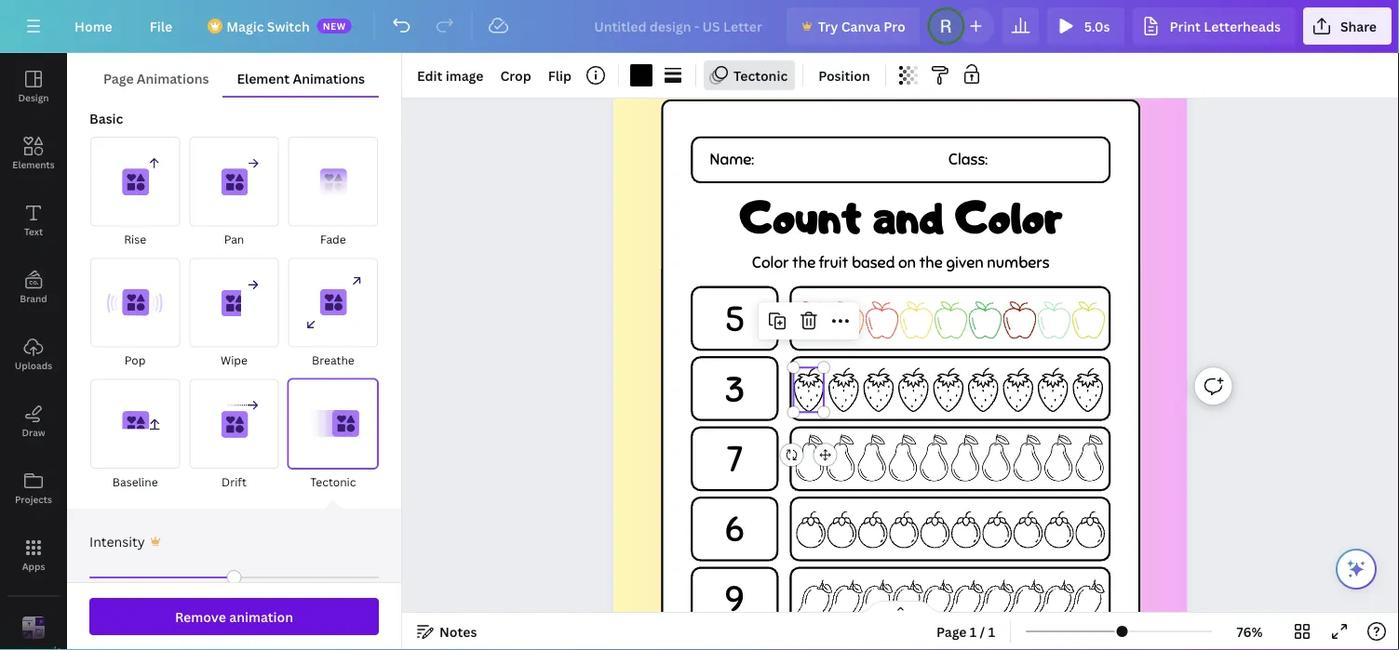 Task type: describe. For each thing, give the bounding box(es) containing it.
letterheads
[[1204, 17, 1281, 35]]

notes button
[[410, 617, 485, 647]]

edit
[[417, 67, 443, 84]]

pop
[[125, 353, 146, 368]]

tectonic button
[[704, 61, 795, 90]]

drift
[[222, 474, 247, 490]]

brand button
[[0, 254, 67, 321]]

pan image
[[189, 137, 279, 227]]

draw button
[[0, 388, 67, 455]]

fade image
[[288, 137, 378, 227]]

try canva pro
[[818, 17, 906, 35]]

class:
[[949, 150, 988, 170]]

show pages image
[[856, 601, 946, 616]]

position
[[819, 67, 871, 84]]

numbers
[[987, 253, 1050, 273]]

home link
[[60, 7, 127, 45]]

pan
[[224, 232, 244, 247]]

elements
[[12, 158, 55, 171]]

2 the from the left
[[920, 253, 943, 273]]

and
[[873, 188, 944, 245]]

2 1 from the left
[[989, 624, 996, 641]]

9
[[725, 578, 745, 622]]

wipe button
[[188, 257, 280, 371]]

tectonic inside button
[[310, 474, 356, 490]]

crop
[[500, 67, 531, 84]]

element animations button
[[223, 61, 379, 96]]

1 1 from the left
[[970, 624, 977, 641]]

element
[[237, 69, 290, 87]]

count
[[740, 188, 862, 245]]

main menu bar
[[0, 0, 1400, 53]]

animation
[[229, 609, 293, 626]]

tectonic inside popup button
[[734, 67, 788, 84]]

edit image button
[[410, 61, 491, 90]]

fade button
[[287, 136, 379, 250]]

try
[[818, 17, 839, 35]]

5.0s
[[1085, 17, 1111, 35]]

rise
[[124, 232, 146, 247]]

remove animation
[[175, 609, 293, 626]]

Design title text field
[[579, 7, 779, 45]]

projects
[[15, 494, 52, 506]]

file button
[[135, 7, 187, 45]]

pop button
[[89, 257, 181, 371]]

76%
[[1237, 624, 1263, 641]]

remove
[[175, 609, 226, 626]]

pop image
[[90, 258, 180, 348]]

home
[[75, 17, 112, 35]]

share button
[[1304, 7, 1392, 45]]

try canva pro button
[[787, 7, 921, 45]]

share
[[1341, 17, 1377, 35]]

count and color
[[740, 188, 1062, 245]]

switch
[[267, 17, 310, 35]]

text button
[[0, 187, 67, 254]]

rise button
[[89, 136, 181, 250]]

design
[[18, 91, 49, 104]]

6
[[725, 508, 745, 552]]

canva assistant image
[[1346, 559, 1368, 581]]

image
[[446, 67, 484, 84]]

magic
[[226, 17, 264, 35]]

rise image
[[90, 137, 180, 227]]

1 vertical spatial color
[[752, 253, 789, 273]]

draw
[[22, 427, 45, 439]]



Task type: locate. For each thing, give the bounding box(es) containing it.
canva
[[842, 17, 881, 35]]

the left fruit
[[792, 253, 816, 273]]

0 vertical spatial color
[[955, 188, 1062, 245]]

pro
[[884, 17, 906, 35]]

magic switch
[[226, 17, 310, 35]]

1 horizontal spatial page
[[937, 624, 967, 641]]

2 animations from the left
[[293, 69, 365, 87]]

fade
[[320, 232, 346, 247]]

1 horizontal spatial 1
[[989, 624, 996, 641]]

apps button
[[0, 522, 67, 590]]

uploads
[[15, 359, 52, 372]]

page for page 1 / 1
[[937, 624, 967, 641]]

page animations
[[103, 69, 209, 87]]

baseline image
[[90, 380, 180, 469]]

projects button
[[0, 455, 67, 522]]

/
[[980, 624, 986, 641]]

baseline
[[112, 474, 158, 490]]

apps
[[22, 561, 45, 573]]

animations down file "popup button"
[[137, 69, 209, 87]]

1 horizontal spatial color
[[955, 188, 1062, 245]]

elements button
[[0, 120, 67, 187]]

name:
[[710, 150, 754, 170]]

print letterheads
[[1170, 17, 1281, 35]]

color down the count
[[752, 253, 789, 273]]

page left / on the right of page
[[937, 624, 967, 641]]

0 vertical spatial page
[[103, 69, 134, 87]]

1 horizontal spatial the
[[920, 253, 943, 273]]

flip
[[548, 67, 572, 84]]

0 horizontal spatial animations
[[137, 69, 209, 87]]

1 right / on the right of page
[[989, 624, 996, 641]]

5
[[725, 298, 745, 342]]

element animations
[[237, 69, 365, 87]]

0 horizontal spatial color
[[752, 253, 789, 273]]

based
[[852, 253, 895, 273]]

5.0s button
[[1047, 7, 1126, 45]]

basic
[[89, 109, 123, 127]]

breathe image
[[288, 258, 378, 348]]

76% button
[[1220, 617, 1281, 647]]

tectonic
[[734, 67, 788, 84], [310, 474, 356, 490]]

drift button
[[188, 379, 280, 493]]

page up basic
[[103, 69, 134, 87]]

1 vertical spatial tectonic
[[310, 474, 356, 490]]

1 left / on the right of page
[[970, 624, 977, 641]]

tectonic down tectonic image
[[310, 474, 356, 490]]

breathe button
[[287, 257, 379, 371]]

file
[[150, 17, 172, 35]]

baseline button
[[89, 379, 181, 493]]

uploads button
[[0, 321, 67, 388]]

1 horizontal spatial tectonic
[[734, 67, 788, 84]]

tectonic down main menu bar at the top of the page
[[734, 67, 788, 84]]

pan button
[[188, 136, 280, 250]]

page
[[103, 69, 134, 87], [937, 624, 967, 641]]

side panel tab list
[[0, 53, 67, 651]]

color the fruit based on the given numbers
[[752, 253, 1050, 273]]

fruit
[[819, 253, 849, 273]]

edit image
[[417, 67, 484, 84]]

breathe
[[312, 353, 355, 368]]

notes
[[440, 624, 477, 641]]

page animations button
[[89, 61, 223, 96]]

1
[[970, 624, 977, 641], [989, 624, 996, 641]]

crop button
[[493, 61, 539, 90]]

wipe image
[[189, 258, 279, 348]]

print
[[1170, 17, 1201, 35]]

new
[[323, 20, 346, 32]]

color
[[955, 188, 1062, 245], [752, 253, 789, 273]]

flip button
[[541, 61, 579, 90]]

0 horizontal spatial tectonic
[[310, 474, 356, 490]]

animations for element animations
[[293, 69, 365, 87]]

position button
[[811, 61, 878, 90]]

page 1 / 1
[[937, 624, 996, 641]]

0 horizontal spatial the
[[792, 253, 816, 273]]

animations
[[137, 69, 209, 87], [293, 69, 365, 87]]

wipe
[[221, 353, 248, 368]]

7
[[727, 438, 743, 482]]

0 horizontal spatial page
[[103, 69, 134, 87]]

#000000 image
[[630, 64, 653, 87], [630, 64, 653, 87]]

color up numbers
[[955, 188, 1062, 245]]

on
[[898, 253, 916, 273]]

brand
[[20, 292, 47, 305]]

page inside page animations button
[[103, 69, 134, 87]]

animations down "new"
[[293, 69, 365, 87]]

1 horizontal spatial animations
[[293, 69, 365, 87]]

3
[[725, 368, 745, 412]]

intensity
[[89, 533, 145, 551]]

1 vertical spatial page
[[937, 624, 967, 641]]

0 vertical spatial tectonic
[[734, 67, 788, 84]]

the right on
[[920, 253, 943, 273]]

animations for page animations
[[137, 69, 209, 87]]

drift image
[[189, 380, 279, 469]]

1 animations from the left
[[137, 69, 209, 87]]

print letterheads button
[[1133, 7, 1296, 45]]

given
[[946, 253, 984, 273]]

design button
[[0, 53, 67, 120]]

page for page animations
[[103, 69, 134, 87]]

tectonic button
[[287, 379, 379, 493]]

the
[[792, 253, 816, 273], [920, 253, 943, 273]]

tectonic image
[[288, 380, 378, 469]]

1 the from the left
[[792, 253, 816, 273]]

0 horizontal spatial 1
[[970, 624, 977, 641]]

text
[[24, 225, 43, 238]]

remove animation button
[[89, 599, 379, 636]]



Task type: vqa. For each thing, say whether or not it's contained in the screenshot.
15
no



